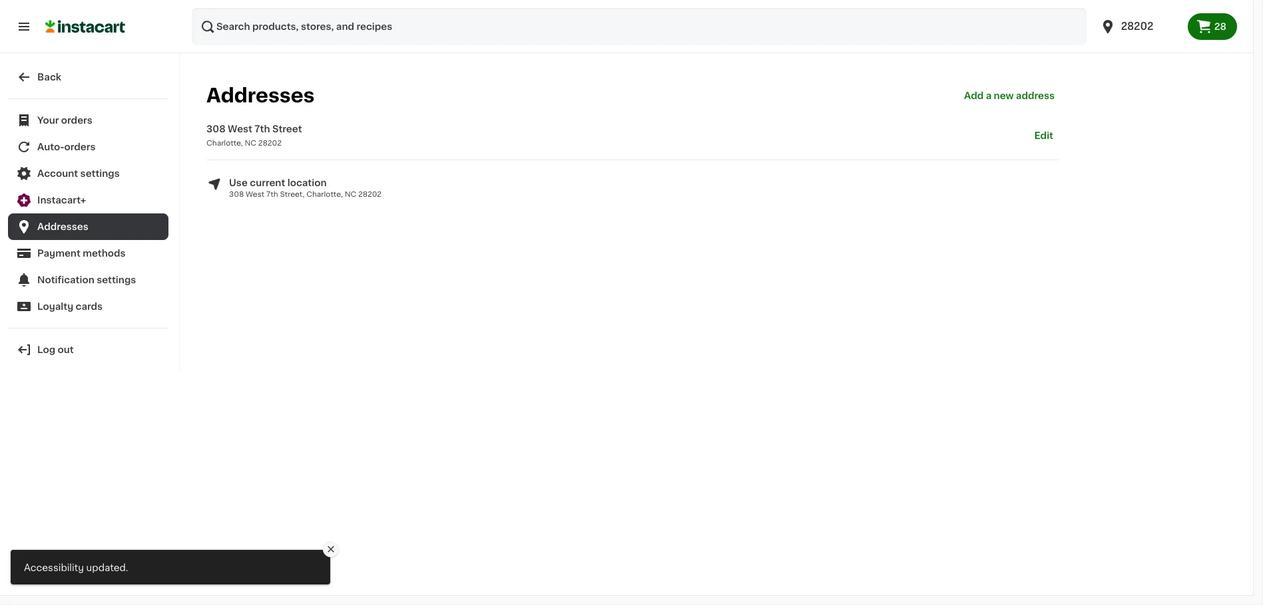 Task type: vqa. For each thing, say whether or not it's contained in the screenshot.
94
no



Task type: describe. For each thing, give the bounding box(es) containing it.
methods
[[83, 249, 126, 258]]

log out link
[[8, 337, 168, 364]]

account settings
[[37, 169, 120, 178]]

payment
[[37, 249, 80, 258]]

notification settings link
[[8, 267, 168, 294]]

orders for your orders
[[61, 116, 92, 125]]

account settings link
[[8, 160, 168, 187]]

a
[[986, 91, 992, 101]]

west inside "use current location 308 west 7th street, charlotte, nc 28202"
[[246, 191, 265, 198]]

instacart+ link
[[8, 187, 168, 214]]

notification
[[37, 276, 94, 285]]

add
[[964, 91, 984, 101]]

2 28202 button from the left
[[1100, 8, 1180, 45]]

out
[[58, 346, 74, 355]]

auto-
[[37, 142, 64, 152]]

current
[[250, 178, 285, 188]]

edit button
[[1029, 123, 1059, 149]]

nc inside "use current location 308 west 7th street, charlotte, nc 28202"
[[345, 191, 356, 198]]

your
[[37, 116, 59, 125]]

7th inside 308 west 7th street charlotte, nc 28202
[[254, 125, 270, 134]]

0 vertical spatial 28202
[[1121, 21, 1154, 31]]

loyalty cards link
[[8, 294, 168, 320]]

308 west 7th street charlotte, nc 28202
[[206, 125, 302, 147]]

back
[[37, 73, 61, 82]]

notification settings
[[37, 276, 136, 285]]

7th inside "use current location 308 west 7th street, charlotte, nc 28202"
[[266, 191, 278, 198]]

use current location 308 west 7th street, charlotte, nc 28202
[[229, 178, 382, 198]]

auto-orders
[[37, 142, 96, 152]]

payment methods link
[[8, 240, 168, 267]]

payment methods
[[37, 249, 126, 258]]

28 button
[[1188, 13, 1237, 40]]

0 horizontal spatial addresses
[[37, 222, 88, 232]]

close toast image
[[326, 545, 336, 555]]

log out
[[37, 346, 74, 355]]

back link
[[8, 64, 168, 91]]

addresses link
[[8, 214, 168, 240]]



Task type: locate. For each thing, give the bounding box(es) containing it.
accessibility
[[24, 564, 84, 573]]

location
[[287, 178, 327, 188]]

0 horizontal spatial charlotte,
[[206, 140, 243, 147]]

0 vertical spatial nc
[[245, 140, 256, 147]]

west
[[228, 125, 252, 134], [246, 191, 265, 198]]

accessibility updated.
[[24, 564, 128, 573]]

orders up account settings
[[64, 142, 96, 152]]

charlotte, up use
[[206, 140, 243, 147]]

28202 inside "use current location 308 west 7th street, charlotte, nc 28202"
[[358, 191, 382, 198]]

west down the current
[[246, 191, 265, 198]]

7th left 'street'
[[254, 125, 270, 134]]

0 vertical spatial addresses
[[206, 86, 315, 105]]

nc up use
[[245, 140, 256, 147]]

settings
[[80, 169, 120, 178], [97, 276, 136, 285]]

addresses menu bar
[[206, 69, 1059, 123]]

account
[[37, 169, 78, 178]]

west left 'street'
[[228, 125, 252, 134]]

street
[[272, 125, 302, 134]]

1 horizontal spatial charlotte,
[[306, 191, 343, 198]]

28202 button
[[1092, 8, 1188, 45], [1100, 8, 1180, 45]]

1 vertical spatial west
[[246, 191, 265, 198]]

address
[[1016, 91, 1055, 101]]

308 inside "use current location 308 west 7th street, charlotte, nc 28202"
[[229, 191, 244, 198]]

settings up instacart+ link
[[80, 169, 120, 178]]

308
[[206, 125, 226, 134], [229, 191, 244, 198]]

addresses down the instacart+
[[37, 222, 88, 232]]

0 vertical spatial west
[[228, 125, 252, 134]]

7th down the current
[[266, 191, 278, 198]]

nc right street,
[[345, 191, 356, 198]]

orders inside your orders link
[[61, 116, 92, 125]]

0 vertical spatial 7th
[[254, 125, 270, 134]]

new
[[994, 91, 1014, 101]]

308 inside 308 west 7th street charlotte, nc 28202
[[206, 125, 226, 134]]

0 horizontal spatial nc
[[245, 140, 256, 147]]

28
[[1214, 22, 1227, 31]]

charlotte, down location on the left of the page
[[306, 191, 343, 198]]

0 vertical spatial 308
[[206, 125, 226, 134]]

charlotte, inside 308 west 7th street charlotte, nc 28202
[[206, 140, 243, 147]]

addresses inside menu bar
[[206, 86, 315, 105]]

updated.
[[86, 564, 128, 573]]

addresses up 308 west 7th street charlotte, nc 28202
[[206, 86, 315, 105]]

orders up auto-orders
[[61, 116, 92, 125]]

1 vertical spatial charlotte,
[[306, 191, 343, 198]]

orders for auto-orders
[[64, 142, 96, 152]]

0 horizontal spatial 308
[[206, 125, 226, 134]]

orders inside "auto-orders" link
[[64, 142, 96, 152]]

1 horizontal spatial 28202
[[358, 191, 382, 198]]

your orders link
[[8, 107, 168, 134]]

edit
[[1034, 131, 1053, 140]]

nc inside 308 west 7th street charlotte, nc 28202
[[245, 140, 256, 147]]

7th
[[254, 125, 270, 134], [266, 191, 278, 198]]

loyalty
[[37, 302, 73, 312]]

28202
[[1121, 21, 1154, 31], [258, 140, 282, 147], [358, 191, 382, 198]]

addresses
[[206, 86, 315, 105], [37, 222, 88, 232]]

instacart logo image
[[45, 19, 125, 35]]

orders
[[61, 116, 92, 125], [64, 142, 96, 152]]

1 horizontal spatial addresses
[[206, 86, 315, 105]]

1 horizontal spatial nc
[[345, 191, 356, 198]]

0 vertical spatial orders
[[61, 116, 92, 125]]

None search field
[[192, 8, 1086, 45]]

0 vertical spatial settings
[[80, 169, 120, 178]]

instacart+
[[37, 196, 86, 205]]

add a new address button
[[960, 69, 1059, 123]]

add a new address
[[964, 91, 1055, 101]]

0 vertical spatial charlotte,
[[206, 140, 243, 147]]

settings for account settings
[[80, 169, 120, 178]]

cards
[[76, 302, 103, 312]]

Search field
[[192, 8, 1086, 45]]

log
[[37, 346, 55, 355]]

28202 inside 308 west 7th street charlotte, nc 28202
[[258, 140, 282, 147]]

1 vertical spatial settings
[[97, 276, 136, 285]]

0 horizontal spatial 28202
[[258, 140, 282, 147]]

1 horizontal spatial 308
[[229, 191, 244, 198]]

1 vertical spatial nc
[[345, 191, 356, 198]]

use
[[229, 178, 248, 188]]

1 28202 button from the left
[[1092, 8, 1188, 45]]

nc
[[245, 140, 256, 147], [345, 191, 356, 198]]

charlotte,
[[206, 140, 243, 147], [306, 191, 343, 198]]

1 vertical spatial 28202
[[258, 140, 282, 147]]

auto-orders link
[[8, 134, 168, 160]]

your orders
[[37, 116, 92, 125]]

1 vertical spatial addresses
[[37, 222, 88, 232]]

1 vertical spatial 308
[[229, 191, 244, 198]]

2 horizontal spatial 28202
[[1121, 21, 1154, 31]]

street,
[[280, 191, 305, 198]]

1 vertical spatial orders
[[64, 142, 96, 152]]

settings for notification settings
[[97, 276, 136, 285]]

1 vertical spatial 7th
[[266, 191, 278, 198]]

settings down methods
[[97, 276, 136, 285]]

2 vertical spatial 28202
[[358, 191, 382, 198]]

west inside 308 west 7th street charlotte, nc 28202
[[228, 125, 252, 134]]

loyalty cards
[[37, 302, 103, 312]]

charlotte, inside "use current location 308 west 7th street, charlotte, nc 28202"
[[306, 191, 343, 198]]



